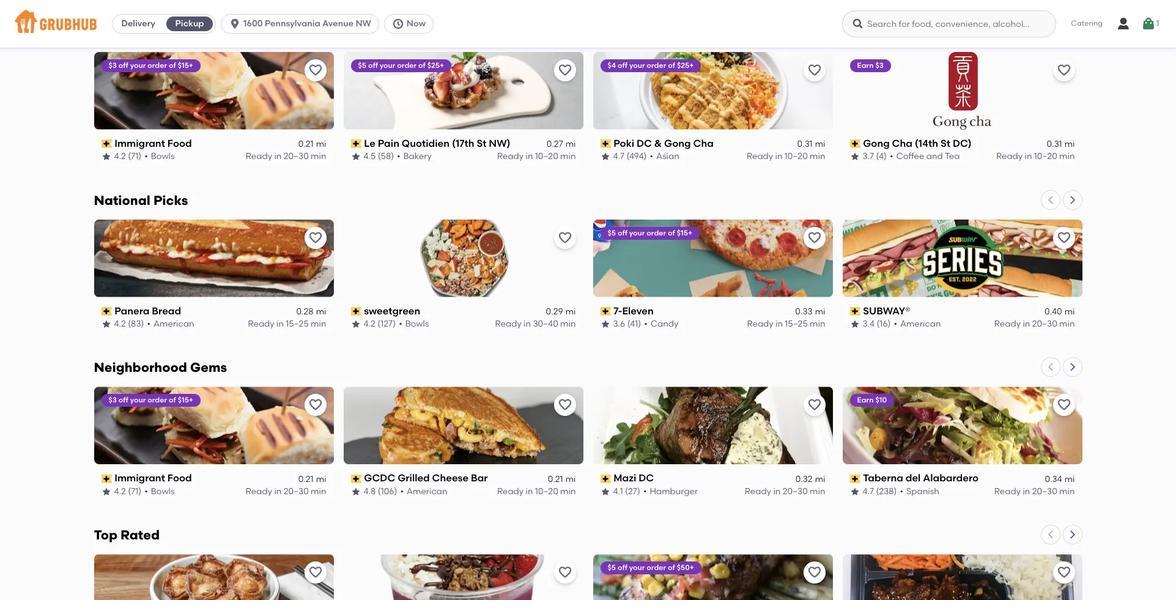 Task type: describe. For each thing, give the bounding box(es) containing it.
proceed to checkout
[[1088, 365, 1177, 375]]

poki dc & gong cha logo image
[[593, 52, 833, 130]]

rated
[[121, 528, 160, 543]]

20–30 for star icon related to mazi dc logo
[[783, 487, 808, 497]]

• for panera bread subscription pass icon
[[147, 319, 151, 329]]

3.7
[[863, 151, 875, 162]]

cheese
[[432, 473, 469, 484]]

svg image inside 1600 pennsylvania avenue nw 'button'
[[229, 18, 241, 30]]

ready for sweetgreen logo at top left
[[495, 319, 522, 329]]

of for immigrant food logo for neighborhood gems
[[169, 396, 176, 405]]

$4
[[608, 61, 616, 70]]

Search for food, convenience, alcohol... search field
[[843, 10, 1057, 37]]

catering button
[[1063, 10, 1112, 38]]

of for busboys and poets - brookland logo
[[668, 564, 676, 572]]

mi for gong cha (14th st dc) logo on the right top star icon
[[1065, 139, 1076, 149]]

1 button
[[1142, 13, 1160, 35]]

star icon image for poki dc & gong cha logo
[[601, 152, 610, 162]]

mi for star icon corresponding to le pain quotidien (17th st nw) logo on the left of the page
[[566, 139, 576, 149]]

delivery button
[[113, 14, 164, 34]]

food for deals
[[168, 137, 192, 149]]

• bakery
[[397, 151, 432, 162]]

american for panera bread
[[154, 319, 194, 329]]

1 vertical spatial $15+
[[677, 229, 693, 237]]

0.29 mi
[[546, 307, 576, 317]]

(238)
[[877, 487, 897, 497]]

$5 off your order of $15+
[[608, 229, 693, 237]]

(106)
[[378, 487, 397, 497]]

off for star icon for poki dc & gong cha logo
[[618, 61, 628, 70]]

checkout
[[1136, 365, 1177, 375]]

subscription pass image for subway®
[[850, 307, 861, 316]]

4.7 (494)
[[614, 151, 647, 162]]

save this restaurant image for manna dosirak logo
[[1057, 566, 1072, 580]]

2 st from the left
[[941, 137, 951, 149]]

$15+ for deals
[[178, 61, 193, 70]]

spanish
[[907, 487, 940, 497]]

proceed to checkout button
[[1050, 359, 1177, 381]]

american for gcdc grilled cheese bar
[[407, 487, 448, 497]]

min for mazi dc logo
[[810, 487, 826, 497]]

min for sweetgreen logo at top left
[[561, 319, 576, 329]]

gong cha (14th st dc) logo image
[[934, 52, 992, 130]]

$5 off your order of $25+
[[358, 61, 444, 70]]

0.31 mi for poki dc & gong cha
[[798, 139, 826, 149]]

delicious
[[94, 25, 153, 40]]

subscription pass image for immigrant food
[[101, 140, 112, 148]]

subscription pass image for gong cha (14th st dc)
[[850, 140, 861, 148]]

picks
[[154, 193, 188, 208]]

in for sweetgreen logo at top left
[[524, 319, 531, 329]]

ready in 10–20 min for cha
[[747, 151, 826, 162]]

0.28
[[297, 307, 314, 317]]

min for 7-eleven logo
[[810, 319, 826, 329]]

bakery
[[404, 151, 432, 162]]

caret left icon image for rated
[[1046, 530, 1056, 540]]

3.4
[[863, 319, 875, 329]]

ready for immigrant food logo for neighborhood gems
[[246, 487, 272, 497]]

national picks
[[94, 193, 188, 208]]

subscription pass image for gcdc grilled cheese bar
[[351, 475, 362, 483]]

0.29
[[546, 307, 563, 317]]

ready for "taberna del alabardero logo"
[[995, 487, 1021, 497]]

min for panera bread logo
[[311, 319, 327, 329]]

panera bread
[[115, 305, 181, 317]]

• for taberna del alabardero's subscription pass image
[[901, 487, 904, 497]]

(127)
[[378, 319, 396, 329]]

your for star icon on top of top
[[130, 396, 146, 405]]

avenue
[[323, 18, 354, 29]]

$5 off your order of $50+
[[608, 564, 695, 572]]

taberna del alabardero logo image
[[843, 387, 1083, 465]]

gcdc
[[364, 473, 396, 484]]

sweetgreen
[[364, 305, 421, 317]]

taberna
[[864, 473, 904, 484]]

0.31 mi for gong cha (14th st dc)
[[1047, 139, 1076, 149]]

pickup button
[[164, 14, 215, 34]]

american for subway®
[[901, 319, 942, 329]]

1600
[[244, 18, 263, 29]]

pain
[[378, 137, 400, 149]]

• bowls for deals
[[145, 151, 175, 162]]

in for poki dc & gong cha logo
[[776, 151, 783, 162]]

mazi
[[614, 473, 637, 484]]

grilled
[[398, 473, 430, 484]]

4.8
[[364, 487, 376, 497]]

del
[[906, 473, 921, 484]]

now button
[[384, 14, 439, 34]]

immigrant food for neighborhood
[[115, 473, 192, 484]]

your for star icon for poki dc & gong cha logo
[[630, 61, 645, 70]]

le pain quotidien (17th st nw)
[[364, 137, 511, 149]]

3.7 (4)
[[863, 151, 887, 162]]

• hamburger
[[644, 487, 698, 497]]

top
[[94, 528, 118, 543]]

food for gems
[[168, 473, 192, 484]]

and
[[927, 151, 944, 162]]

• american for panera bread
[[147, 319, 194, 329]]

0.33
[[796, 307, 813, 317]]

top rated
[[94, 528, 160, 543]]

gems
[[190, 360, 227, 375]]

star icon image for gcdc grilled cheese bar logo
[[351, 487, 361, 497]]

2 vertical spatial $5
[[608, 564, 616, 572]]

0.40
[[1045, 307, 1063, 317]]

1 vertical spatial • bowls
[[399, 319, 429, 329]]

0.21 mi for neighborhood gems
[[298, 474, 327, 485]]

immigrant food logo image for neighborhood gems
[[94, 387, 334, 465]]

3.4 (16)
[[863, 319, 891, 329]]

(17th
[[452, 137, 475, 149]]

mi for subway® logo star icon
[[1065, 307, 1076, 317]]

• for subscription pass image related to mazi dc
[[644, 487, 647, 497]]

• for 7-eleven's subscription pass image
[[645, 319, 648, 329]]

10–20 for dc)
[[1035, 151, 1058, 162]]

order for star icon for poki dc & gong cha logo
[[647, 61, 667, 70]]

2 gong from the left
[[864, 137, 890, 149]]

0.27
[[547, 139, 563, 149]]

• spanish
[[901, 487, 940, 497]]

20–30 for star icon on top of national
[[284, 151, 309, 162]]

star icon image for 7-eleven logo
[[601, 320, 610, 329]]

0.27 mi
[[547, 139, 576, 149]]

in for mazi dc logo
[[774, 487, 781, 497]]

save this restaurant image for smoothie king logo
[[558, 566, 573, 580]]

20–30 for star icon on top of top
[[284, 487, 309, 497]]

0.40 mi
[[1045, 307, 1076, 317]]

1 cha from the left
[[694, 137, 714, 149]]

bowls for gems
[[151, 487, 175, 497]]

star icon image up national
[[101, 152, 111, 162]]

4.1 (27)
[[614, 487, 641, 497]]

• for subscription pass image related to immigrant food
[[145, 151, 148, 162]]

10–20 for cha
[[785, 151, 808, 162]]

0.33 mi
[[796, 307, 826, 317]]

15–25 for panera bread
[[286, 319, 309, 329]]

(41)
[[628, 319, 641, 329]]

• for subscription pass icon associated with immigrant food
[[145, 487, 148, 497]]

0.21 for delicious deals
[[298, 139, 314, 149]]

4.7 for poki dc & gong cha
[[614, 151, 625, 162]]

1 horizontal spatial svg image
[[1117, 17, 1132, 31]]

&
[[655, 137, 662, 149]]

4.2 (127)
[[364, 319, 396, 329]]

4.8 (106)
[[364, 487, 397, 497]]

earn $10
[[858, 396, 887, 405]]

1 horizontal spatial svg image
[[853, 18, 865, 30]]

smoothie king logo image
[[344, 555, 584, 600]]

your for star icon on top of national
[[130, 61, 146, 70]]

$25+ for (17th
[[428, 61, 444, 70]]

eleven
[[623, 305, 654, 317]]

delicious deals
[[94, 25, 193, 40]]

in for gcdc grilled cheese bar logo
[[526, 487, 533, 497]]

mi for star icon for poki dc & gong cha logo
[[816, 139, 826, 149]]

in for gong cha (14th st dc) logo on the right top
[[1025, 151, 1033, 162]]

1600 pennsylvania avenue nw button
[[221, 14, 384, 34]]

ready in 10–20 min for dc)
[[997, 151, 1076, 162]]

0.28 mi
[[297, 307, 327, 317]]

0.32
[[796, 474, 813, 485]]

poki
[[614, 137, 635, 149]]

save this restaurant image for le pain quotidien (17th st nw) logo on the left of the page
[[558, 63, 573, 78]]

nw)
[[489, 137, 511, 149]]

• for gong cha (14th st dc) subscription pass image
[[890, 151, 894, 162]]

le pain quotidien (17th st nw) logo image
[[344, 52, 584, 130]]

4.2 left (127)
[[364, 319, 376, 329]]

star icon image for "taberna del alabardero logo"
[[850, 487, 860, 497]]

(4)
[[877, 151, 887, 162]]

pennsylvania
[[265, 18, 321, 29]]

7-eleven
[[614, 305, 654, 317]]

tea
[[945, 151, 961, 162]]

proceed
[[1088, 365, 1123, 375]]

4.2 (71) for delicious
[[114, 151, 142, 162]]

ready in 20–30 min for "taberna del alabardero logo"'s star icon
[[995, 487, 1076, 497]]

0.32 mi
[[796, 474, 826, 485]]

catering
[[1072, 19, 1103, 28]]



Task type: locate. For each thing, give the bounding box(es) containing it.
star icon image for subway® logo
[[850, 320, 860, 329]]

caret left icon image for deals
[[1046, 27, 1056, 37]]

(494)
[[627, 151, 647, 162]]

caret left icon image
[[1046, 27, 1056, 37], [1046, 195, 1056, 205], [1046, 363, 1056, 372], [1046, 530, 1056, 540]]

15–25 down the 0.33
[[785, 319, 808, 329]]

alabardero
[[924, 473, 979, 484]]

2 earn from the top
[[858, 396, 874, 405]]

svg image inside 1 button
[[1142, 17, 1157, 31]]

2 vertical spatial $15+
[[178, 396, 193, 405]]

(58)
[[378, 151, 394, 162]]

your for star icon related to 7-eleven logo
[[630, 229, 645, 237]]

star icon image left 4.5
[[351, 152, 361, 162]]

off
[[119, 61, 128, 70], [368, 61, 378, 70], [618, 61, 628, 70], [618, 229, 628, 237], [119, 396, 128, 405], [618, 564, 628, 572]]

0 horizontal spatial ready in 15–25 min
[[248, 319, 327, 329]]

4.2 (71) up top rated
[[114, 487, 142, 497]]

1 (71) from the top
[[128, 151, 142, 162]]

• american for gcdc grilled cheese bar
[[400, 487, 448, 497]]

• bowls
[[145, 151, 175, 162], [399, 319, 429, 329], [145, 487, 175, 497]]

2 ready in 15–25 min from the left
[[748, 319, 826, 329]]

$4 off your order of $25+
[[608, 61, 694, 70]]

30–40
[[533, 319, 559, 329]]

• american down gcdc grilled cheese bar
[[400, 487, 448, 497]]

to
[[1125, 365, 1134, 375]]

1 immigrant food from the top
[[115, 137, 192, 149]]

bowls down sweetgreen
[[406, 319, 429, 329]]

nw
[[356, 18, 371, 29]]

4.2 up top rated
[[114, 487, 126, 497]]

$3 off your order of $15+ for delicious
[[109, 61, 193, 70]]

$15+ for gems
[[178, 396, 193, 405]]

bread
[[152, 305, 181, 317]]

4.2 (71) for neighborhood
[[114, 487, 142, 497]]

min
[[311, 151, 327, 162], [561, 151, 576, 162], [810, 151, 826, 162], [1060, 151, 1076, 162], [311, 319, 327, 329], [561, 319, 576, 329], [810, 319, 826, 329], [1060, 319, 1076, 329], [311, 487, 327, 497], [561, 487, 576, 497], [810, 487, 826, 497], [1060, 487, 1076, 497]]

earn for gems
[[858, 396, 874, 405]]

(71)
[[128, 151, 142, 162], [128, 487, 142, 497]]

4 caret left icon image from the top
[[1046, 530, 1056, 540]]

• right (238)
[[901, 487, 904, 497]]

mi for star icon on top of top
[[316, 474, 327, 485]]

0 horizontal spatial gong
[[665, 137, 691, 149]]

subscription pass image for panera bread
[[101, 307, 112, 316]]

2 horizontal spatial american
[[901, 319, 942, 329]]

1 vertical spatial earn
[[858, 396, 874, 405]]

3.6
[[614, 319, 626, 329]]

svg image left 1 button
[[1117, 17, 1132, 31]]

0 horizontal spatial $25+
[[428, 61, 444, 70]]

4.7 for taberna del alabardero
[[863, 487, 875, 497]]

2 $3 off your order of $15+ from the top
[[109, 396, 193, 405]]

$50+
[[677, 564, 695, 572]]

subscription pass image for le pain quotidien (17th st nw)
[[351, 140, 362, 148]]

0 horizontal spatial 4.7
[[614, 151, 625, 162]]

• right (41) at the right
[[645, 319, 648, 329]]

cha right the &
[[694, 137, 714, 149]]

in for le pain quotidien (17th st nw) logo on the left of the page
[[526, 151, 533, 162]]

0 vertical spatial 4.2 (71)
[[114, 151, 142, 162]]

1 immigrant food logo image from the top
[[94, 52, 334, 130]]

mazi dc logo image
[[593, 387, 833, 465]]

star icon image
[[101, 152, 111, 162], [351, 152, 361, 162], [601, 152, 610, 162], [850, 152, 860, 162], [101, 320, 111, 329], [351, 320, 361, 329], [601, 320, 610, 329], [850, 320, 860, 329], [101, 487, 111, 497], [351, 487, 361, 497], [601, 487, 610, 497], [850, 487, 860, 497]]

2 4.2 (71) from the top
[[114, 487, 142, 497]]

immigrant food logo image
[[94, 52, 334, 130], [94, 387, 334, 465]]

1 vertical spatial dc
[[639, 473, 654, 484]]

1 st from the left
[[477, 137, 487, 149]]

• bowls down sweetgreen
[[399, 319, 429, 329]]

1 food from the top
[[168, 137, 192, 149]]

1 horizontal spatial american
[[407, 487, 448, 497]]

0 horizontal spatial american
[[154, 319, 194, 329]]

caret right icon image
[[1068, 27, 1078, 37], [1068, 195, 1078, 205], [1068, 363, 1078, 372], [1068, 530, 1078, 540]]

subscription pass image left "gcdc"
[[351, 475, 362, 483]]

in for subway® logo
[[1024, 319, 1031, 329]]

1 gong from the left
[[665, 137, 691, 149]]

earn for deals
[[858, 61, 874, 70]]

immigrant food up 'national picks'
[[115, 137, 192, 149]]

• bowls up picks
[[145, 151, 175, 162]]

1 $3 off your order of $15+ from the top
[[109, 61, 193, 70]]

0 vertical spatial $3 off your order of $15+
[[109, 61, 193, 70]]

1 caret right icon image from the top
[[1068, 27, 1078, 37]]

0.21 mi for delicious deals
[[298, 139, 327, 149]]

nooshi logo image
[[94, 555, 334, 600]]

star icon image for le pain quotidien (17th st nw) logo on the left of the page
[[351, 152, 361, 162]]

• up rated
[[145, 487, 148, 497]]

1 0.31 from the left
[[798, 139, 813, 149]]

20–30 for "taberna del alabardero logo"'s star icon
[[1033, 487, 1058, 497]]

star icon image left 3.4
[[850, 320, 860, 329]]

ready for subway® logo
[[995, 319, 1021, 329]]

immigrant food up rated
[[115, 473, 192, 484]]

• american down bread
[[147, 319, 194, 329]]

0 vertical spatial immigrant food
[[115, 137, 192, 149]]

2 15–25 from the left
[[785, 319, 808, 329]]

bowls up rated
[[151, 487, 175, 497]]

1 vertical spatial 4.7
[[863, 487, 875, 497]]

st left nw)
[[477, 137, 487, 149]]

ready for gong cha (14th st dc) logo on the right top
[[997, 151, 1023, 162]]

off for star icon on top of national
[[119, 61, 128, 70]]

0 horizontal spatial svg image
[[229, 18, 241, 30]]

•
[[145, 151, 148, 162], [397, 151, 401, 162], [650, 151, 654, 162], [890, 151, 894, 162], [147, 319, 151, 329], [399, 319, 402, 329], [645, 319, 648, 329], [894, 319, 898, 329], [145, 487, 148, 497], [400, 487, 404, 497], [644, 487, 647, 497], [901, 487, 904, 497]]

(83)
[[128, 319, 144, 329]]

$25+ for gong
[[677, 61, 694, 70]]

0 vertical spatial immigrant food logo image
[[94, 52, 334, 130]]

4.2 left (83)
[[114, 319, 126, 329]]

1 horizontal spatial 15–25
[[785, 319, 808, 329]]

0 vertical spatial dc
[[637, 137, 652, 149]]

2 immigrant food logo image from the top
[[94, 387, 334, 465]]

subscription pass image
[[351, 140, 362, 148], [101, 307, 112, 316], [351, 307, 362, 316], [850, 307, 861, 316], [101, 475, 112, 483], [351, 475, 362, 483]]

american down gcdc grilled cheese bar
[[407, 487, 448, 497]]

star icon image left 4.1
[[601, 487, 610, 497]]

4.2 up national
[[114, 151, 126, 162]]

cha up coffee
[[893, 137, 913, 149]]

main navigation navigation
[[0, 0, 1177, 48]]

$10
[[876, 396, 887, 405]]

subscription pass image
[[101, 140, 112, 148], [601, 140, 611, 148], [850, 140, 861, 148], [601, 307, 611, 316], [601, 475, 611, 483], [850, 475, 861, 483]]

min for poki dc & gong cha logo
[[810, 151, 826, 162]]

0.34
[[1046, 474, 1063, 485]]

cha
[[694, 137, 714, 149], [893, 137, 913, 149]]

1 horizontal spatial 0.31
[[1047, 139, 1063, 149]]

asian
[[657, 151, 680, 162]]

• for le pain quotidien (17th st nw) subscription pass icon
[[397, 151, 401, 162]]

gong up 3.7 (4)
[[864, 137, 890, 149]]

0 horizontal spatial • american
[[147, 319, 194, 329]]

0.21 for neighborhood gems
[[298, 474, 314, 485]]

1
[[1157, 18, 1160, 29]]

4.2 (71) up national
[[114, 151, 142, 162]]

panera
[[115, 305, 150, 317]]

star icon image left 3.6
[[601, 320, 610, 329]]

1 immigrant from the top
[[115, 137, 165, 149]]

mi for sweetgreen logo at top left's star icon
[[566, 307, 576, 317]]

immigrant up 'national picks'
[[115, 137, 165, 149]]

svg image
[[1117, 17, 1132, 31], [229, 18, 241, 30]]

(71) up rated
[[128, 487, 142, 497]]

(16)
[[877, 319, 891, 329]]

immigrant for neighborhood
[[115, 473, 165, 484]]

earn $3
[[858, 61, 884, 70]]

order for star icon corresponding to le pain quotidien (17th st nw) logo on the left of the page
[[397, 61, 417, 70]]

1 horizontal spatial gong
[[864, 137, 890, 149]]

min for gong cha (14th st dc) logo on the right top
[[1060, 151, 1076, 162]]

busboys and poets - brookland logo image
[[593, 555, 833, 600]]

immigrant for delicious
[[115, 137, 165, 149]]

7-
[[614, 305, 623, 317]]

2 horizontal spatial svg image
[[1142, 17, 1157, 31]]

min for le pain quotidien (17th st nw) logo on the left of the page
[[561, 151, 576, 162]]

star icon image for sweetgreen logo at top left
[[351, 320, 361, 329]]

4.7
[[614, 151, 625, 162], [863, 487, 875, 497]]

ready in 15–25 min for 7-eleven
[[748, 319, 826, 329]]

1 horizontal spatial $25+
[[677, 61, 694, 70]]

1 vertical spatial immigrant food
[[115, 473, 192, 484]]

0 vertical spatial bowls
[[151, 151, 175, 162]]

$3 off your order of $15+
[[109, 61, 193, 70], [109, 396, 193, 405]]

0 horizontal spatial 0.31 mi
[[798, 139, 826, 149]]

1 horizontal spatial • american
[[400, 487, 448, 497]]

ready in 10–20 min
[[498, 151, 576, 162], [747, 151, 826, 162], [997, 151, 1076, 162], [498, 487, 576, 497]]

10–20
[[535, 151, 559, 162], [785, 151, 808, 162], [1035, 151, 1058, 162], [535, 487, 559, 497]]

15–25 down 0.28 in the bottom left of the page
[[286, 319, 309, 329]]

0.21 mi
[[298, 139, 327, 149], [298, 474, 327, 485], [548, 474, 576, 485]]

7-eleven logo image
[[593, 219, 833, 297]]

4.7 (238)
[[863, 487, 897, 497]]

0.31 for poki dc & gong cha
[[798, 139, 813, 149]]

panera bread logo image
[[94, 219, 334, 297]]

order
[[148, 61, 167, 70], [397, 61, 417, 70], [647, 61, 667, 70], [647, 229, 667, 237], [148, 396, 167, 405], [647, 564, 667, 572]]

immigrant up rated
[[115, 473, 165, 484]]

1600 pennsylvania avenue nw
[[244, 18, 371, 29]]

1 vertical spatial immigrant
[[115, 473, 165, 484]]

subscription pass image for taberna del alabardero
[[850, 475, 861, 483]]

$15+
[[178, 61, 193, 70], [677, 229, 693, 237], [178, 396, 193, 405]]

dc left the &
[[637, 137, 652, 149]]

star icon image for gong cha (14th st dc) logo on the right top
[[850, 152, 860, 162]]

1 15–25 from the left
[[286, 319, 309, 329]]

3 caret left icon image from the top
[[1046, 363, 1056, 372]]

0 vertical spatial 4.7
[[614, 151, 625, 162]]

star icon image left the '4.2 (83)'
[[101, 320, 111, 329]]

your
[[130, 61, 146, 70], [380, 61, 396, 70], [630, 61, 645, 70], [630, 229, 645, 237], [130, 396, 146, 405], [630, 564, 645, 572]]

subscription pass image left "panera"
[[101, 307, 112, 316]]

0 horizontal spatial svg image
[[392, 18, 404, 30]]

star icon image for panera bread logo
[[101, 320, 111, 329]]

0 vertical spatial • bowls
[[145, 151, 175, 162]]

ready in 20–30 min for star icon related to mazi dc logo
[[745, 487, 826, 497]]

1 vertical spatial 4.2 (71)
[[114, 487, 142, 497]]

earn
[[858, 61, 874, 70], [858, 396, 874, 405]]

2 0.31 from the left
[[1047, 139, 1063, 149]]

2 vertical spatial • bowls
[[145, 487, 175, 497]]

save this restaurant image
[[308, 230, 323, 245], [558, 230, 573, 245], [1057, 230, 1072, 245], [808, 398, 822, 413], [1057, 398, 1072, 413], [558, 566, 573, 580], [1057, 566, 1072, 580]]

ready in 30–40 min
[[495, 319, 576, 329]]

• bowls for gems
[[145, 487, 175, 497]]

mi for star icon on top of national
[[316, 139, 327, 149]]

gong
[[665, 137, 691, 149], [864, 137, 890, 149]]

• right (83)
[[147, 319, 151, 329]]

subscription pass image left sweetgreen
[[351, 307, 362, 316]]

• right (58)
[[397, 151, 401, 162]]

0 horizontal spatial cha
[[694, 137, 714, 149]]

2 (71) from the top
[[128, 487, 142, 497]]

ready in 10–20 min for st
[[498, 151, 576, 162]]

ready in 15–25 min for panera bread
[[248, 319, 327, 329]]

subscription pass image left subway®
[[850, 307, 861, 316]]

1 vertical spatial $3 off your order of $15+
[[109, 396, 193, 405]]

subscription pass image left le
[[351, 140, 362, 148]]

1 caret left icon image from the top
[[1046, 27, 1056, 37]]

star icon image up top
[[101, 487, 111, 497]]

• right (494)
[[650, 151, 654, 162]]

3.6 (41)
[[614, 319, 641, 329]]

now
[[407, 18, 426, 29]]

st up tea in the right of the page
[[941, 137, 951, 149]]

• bowls up rated
[[145, 487, 175, 497]]

caret left icon image for gems
[[1046, 363, 1056, 372]]

4 caret right icon image from the top
[[1068, 530, 1078, 540]]

2 horizontal spatial • american
[[894, 319, 942, 329]]

(27)
[[625, 487, 641, 497]]

american down bread
[[154, 319, 194, 329]]

subscription pass image for 7-eleven
[[601, 307, 611, 316]]

hamburger
[[650, 487, 698, 497]]

1 ready in 15–25 min from the left
[[248, 319, 327, 329]]

star icon image left 3.7
[[850, 152, 860, 162]]

in for immigrant food logo for neighborhood gems
[[274, 487, 282, 497]]

0 horizontal spatial 0.31
[[798, 139, 813, 149]]

1 vertical spatial (71)
[[128, 487, 142, 497]]

poki dc & gong cha
[[614, 137, 714, 149]]

order for star icon on top of top
[[148, 396, 167, 405]]

star icon image left 4.8
[[351, 487, 361, 497]]

star icon image left 4.7 (494)
[[601, 152, 610, 162]]

delivery
[[121, 18, 155, 29]]

0 horizontal spatial st
[[477, 137, 487, 149]]

bowls for deals
[[151, 151, 175, 162]]

subscription pass image up top
[[101, 475, 112, 483]]

star icon image left 4.2 (127)
[[351, 320, 361, 329]]

order for star icon on top of national
[[148, 61, 167, 70]]

4.7 down poki
[[614, 151, 625, 162]]

4.5 (58)
[[364, 151, 394, 162]]

quotidien
[[402, 137, 450, 149]]

american down subway®
[[901, 319, 942, 329]]

1 vertical spatial $5
[[608, 229, 616, 237]]

ready in 20–30 min for star icon on top of top
[[246, 487, 327, 497]]

save this restaurant image for mazi dc logo
[[808, 398, 822, 413]]

min for immigrant food logo for delicious deals
[[311, 151, 327, 162]]

0.31 mi
[[798, 139, 826, 149], [1047, 139, 1076, 149]]

mi for star icon for gcdc grilled cheese bar logo
[[566, 474, 576, 485]]

immigrant food for delicious
[[115, 137, 192, 149]]

2 $25+ from the left
[[677, 61, 694, 70]]

4.5
[[364, 151, 376, 162]]

2 caret left icon image from the top
[[1046, 195, 1056, 205]]

save this restaurant image for immigrant food logo for delicious deals
[[308, 63, 323, 78]]

neighborhood
[[94, 360, 187, 375]]

caret left icon image for picks
[[1046, 195, 1056, 205]]

4.7 left (238)
[[863, 487, 875, 497]]

gcdc grilled cheese bar logo image
[[344, 387, 584, 465]]

off for star icon on top of top
[[119, 396, 128, 405]]

in for "taberna del alabardero logo"
[[1024, 487, 1031, 497]]

(71) up 'national picks'
[[128, 151, 142, 162]]

svg image
[[1142, 17, 1157, 31], [392, 18, 404, 30], [853, 18, 865, 30]]

• right the (4)
[[890, 151, 894, 162]]

immigrant food
[[115, 137, 192, 149], [115, 473, 192, 484]]

bowls up picks
[[151, 151, 175, 162]]

2 0.31 mi from the left
[[1047, 139, 1076, 149]]

$3 off your order of $15+ down delicious deals
[[109, 61, 193, 70]]

off for star icon related to 7-eleven logo
[[618, 229, 628, 237]]

manna dosirak logo image
[[843, 555, 1083, 600]]

1 horizontal spatial 0.31 mi
[[1047, 139, 1076, 149]]

ready in 15–25 min down the 0.33
[[748, 319, 826, 329]]

caret right icon image for top rated
[[1068, 530, 1078, 540]]

dc for neighborhood gems
[[639, 473, 654, 484]]

0 vertical spatial (71)
[[128, 151, 142, 162]]

deals
[[156, 25, 193, 40]]

3 caret right icon image from the top
[[1068, 363, 1078, 372]]

1 vertical spatial food
[[168, 473, 192, 484]]

ready for poki dc & gong cha logo
[[747, 151, 774, 162]]

gong up asian on the right top of page
[[665, 137, 691, 149]]

0 vertical spatial food
[[168, 137, 192, 149]]

1 horizontal spatial ready in 15–25 min
[[748, 319, 826, 329]]

1 vertical spatial bowls
[[406, 319, 429, 329]]

• right (16)
[[894, 319, 898, 329]]

bar
[[471, 473, 488, 484]]

caret right icon image for delicious deals
[[1068, 27, 1078, 37]]

2 cha from the left
[[893, 137, 913, 149]]

ready in 15–25 min down 0.28 in the bottom left of the page
[[248, 319, 327, 329]]

• right (106)
[[400, 487, 404, 497]]

mazi dc
[[614, 473, 654, 484]]

• candy
[[645, 319, 679, 329]]

save this restaurant image
[[308, 63, 323, 78], [558, 63, 573, 78], [808, 63, 822, 78], [1057, 63, 1072, 78], [808, 230, 822, 245], [308, 398, 323, 413], [558, 398, 573, 413], [308, 566, 323, 580], [808, 566, 822, 580]]

0 vertical spatial $5
[[358, 61, 367, 70]]

immigrant food logo image for delicious deals
[[94, 52, 334, 130]]

4.2
[[114, 151, 126, 162], [114, 319, 126, 329], [364, 319, 376, 329], [114, 487, 126, 497]]

star icon image left 4.7 (238) on the bottom of page
[[850, 487, 860, 497]]

2 vertical spatial bowls
[[151, 487, 175, 497]]

2 immigrant food from the top
[[115, 473, 192, 484]]

mi for star icon associated with panera bread logo
[[316, 307, 327, 317]]

dc
[[637, 137, 652, 149], [639, 473, 654, 484]]

2 immigrant from the top
[[115, 473, 165, 484]]

1 horizontal spatial 4.7
[[863, 487, 875, 497]]

dc up (27) at right bottom
[[639, 473, 654, 484]]

• right (27) at right bottom
[[644, 487, 647, 497]]

svg image for 1
[[1142, 17, 1157, 31]]

1 4.2 (71) from the top
[[114, 151, 142, 162]]

1 horizontal spatial st
[[941, 137, 951, 149]]

$3 off your order of $15+ down neighborhood gems
[[109, 396, 193, 405]]

1 $25+ from the left
[[428, 61, 444, 70]]

20–30
[[284, 151, 309, 162], [1033, 319, 1058, 329], [284, 487, 309, 497], [783, 487, 808, 497], [1033, 487, 1058, 497]]

order for star icon related to 7-eleven logo
[[647, 229, 667, 237]]

10–20 for st
[[535, 151, 559, 162]]

$5 for 7-
[[608, 229, 616, 237]]

• right (127)
[[399, 319, 402, 329]]

1 horizontal spatial cha
[[893, 137, 913, 149]]

svg image inside now button
[[392, 18, 404, 30]]

national
[[94, 193, 150, 208]]

• for subscription pass icon corresponding to gcdc grilled cheese bar
[[400, 487, 404, 497]]

ready for immigrant food logo for delicious deals
[[246, 151, 272, 162]]

• asian
[[650, 151, 680, 162]]

• up 'national picks'
[[145, 151, 148, 162]]

ready for mazi dc logo
[[745, 487, 772, 497]]

svg image left 1600
[[229, 18, 241, 30]]

pickup
[[175, 18, 204, 29]]

subway®
[[864, 305, 911, 317]]

2 caret right icon image from the top
[[1068, 195, 1078, 205]]

• for sweetgreen subscription pass icon
[[399, 319, 402, 329]]

1 vertical spatial immigrant food logo image
[[94, 387, 334, 465]]

(14th
[[915, 137, 939, 149]]

1 0.31 mi from the left
[[798, 139, 826, 149]]

0 vertical spatial earn
[[858, 61, 874, 70]]

• american down subway®
[[894, 319, 942, 329]]

sweetgreen logo image
[[344, 219, 584, 297]]

subscription pass image for mazi dc
[[601, 475, 611, 483]]

0 vertical spatial $15+
[[178, 61, 193, 70]]

save this restaurant image for busboys and poets - brookland logo
[[808, 566, 822, 580]]

dc for delicious deals
[[637, 137, 652, 149]]

1 earn from the top
[[858, 61, 874, 70]]

2 food from the top
[[168, 473, 192, 484]]

candy
[[651, 319, 679, 329]]

$5 for le
[[358, 61, 367, 70]]

subway® logo image
[[843, 219, 1083, 297]]

0 vertical spatial immigrant
[[115, 137, 165, 149]]

0 horizontal spatial 15–25
[[286, 319, 309, 329]]

• for subscription pass image associated with poki dc & gong cha
[[650, 151, 654, 162]]



Task type: vqa. For each thing, say whether or not it's contained in the screenshot.


